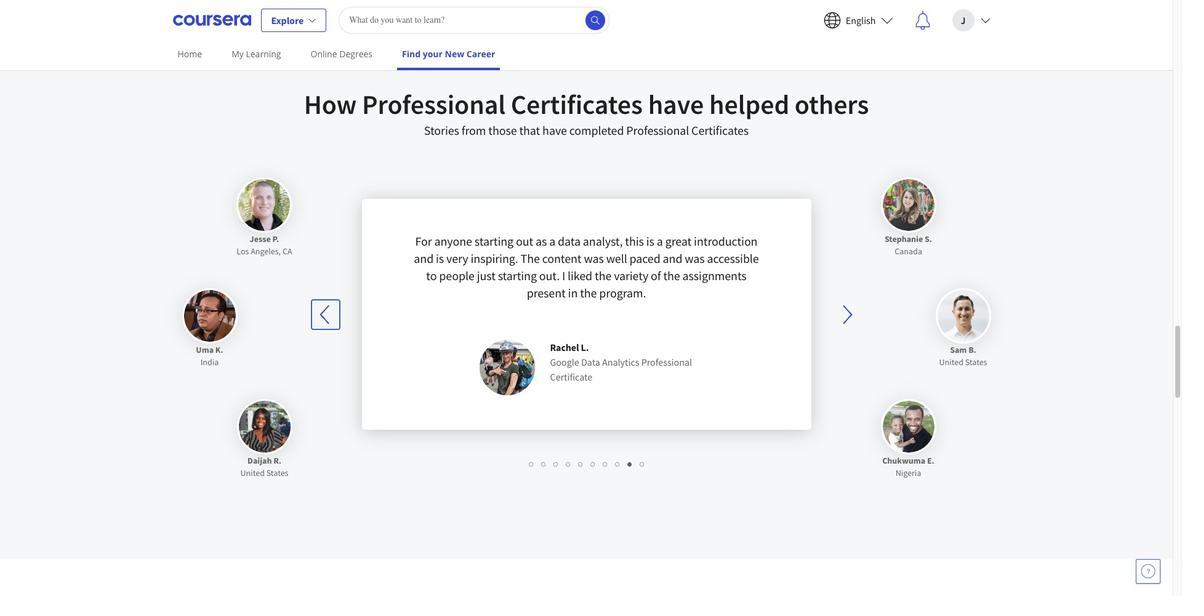 Task type: describe. For each thing, give the bounding box(es) containing it.
helped
[[709, 88, 790, 121]]

the
[[521, 251, 540, 266]]

others
[[795, 88, 869, 121]]

certificate
[[550, 371, 593, 383]]

1 horizontal spatial is
[[646, 234, 655, 249]]

1 vertical spatial professional
[[626, 123, 689, 138]]

nigeria
[[896, 468, 921, 479]]

google
[[550, 356, 579, 368]]

for anyone starting out as a data analyst, this is a great introduction and is very inspiring. the content was well paced and was accessible to people just starting out. i liked the variety of the assignments present in the program.
[[414, 234, 759, 301]]

to
[[426, 268, 437, 283]]

for
[[415, 234, 432, 249]]

stories
[[424, 123, 459, 138]]

variety
[[614, 268, 649, 283]]

2 and from the left
[[663, 251, 683, 266]]

english
[[846, 14, 876, 26]]

data
[[581, 356, 600, 368]]

jesse p. los angeles, ca
[[237, 234, 292, 257]]

find your new career
[[402, 48, 495, 60]]

united for daijah
[[240, 468, 265, 479]]

p.
[[272, 234, 279, 245]]

people
[[439, 268, 475, 283]]

new
[[445, 48, 464, 60]]

1 vertical spatial starting
[[498, 268, 537, 283]]

your
[[423, 48, 443, 60]]

the right of
[[664, 268, 680, 283]]

career
[[467, 48, 495, 60]]

1 was from the left
[[584, 251, 604, 266]]

india
[[201, 357, 219, 368]]

b.
[[969, 344, 977, 356]]

2 a from the left
[[657, 234, 663, 249]]

home link
[[173, 40, 207, 68]]

0 vertical spatial starting
[[475, 234, 514, 249]]

anyone
[[434, 234, 472, 249]]

go to previous slide image
[[311, 300, 340, 329]]

my learning
[[232, 48, 281, 60]]

0 vertical spatial professional
[[362, 88, 506, 121]]

as
[[536, 234, 547, 249]]

What do you want to learn? text field
[[339, 6, 610, 34]]

0 horizontal spatial have
[[543, 123, 567, 138]]

e.
[[927, 455, 935, 466]]

data
[[558, 234, 581, 249]]

assignments
[[683, 268, 747, 283]]

the down well
[[595, 268, 612, 283]]

english button
[[814, 0, 903, 40]]

stephanie
[[885, 234, 923, 245]]

daijah r. united states
[[240, 455, 289, 479]]

states for sam b.
[[965, 357, 987, 368]]

online
[[311, 48, 337, 60]]

1 vertical spatial certificates
[[692, 123, 749, 138]]

very
[[447, 251, 468, 266]]

degrees
[[339, 48, 373, 60]]

rachel l. google data analytics professional certificate
[[550, 341, 692, 383]]

how professional certificates have helped others stories from those that have completed professional certificates
[[304, 88, 869, 138]]

this
[[625, 234, 644, 249]]

rachel l. image
[[479, 340, 535, 396]]

from
[[462, 123, 486, 138]]

explore button
[[261, 8, 327, 32]]

online degrees link
[[306, 40, 378, 68]]



Task type: vqa. For each thing, say whether or not it's contained in the screenshot.


Task type: locate. For each thing, give the bounding box(es) containing it.
the
[[595, 268, 612, 283], [664, 268, 680, 283], [580, 285, 597, 301]]

0 horizontal spatial was
[[584, 251, 604, 266]]

united for sam
[[939, 357, 964, 368]]

rachel
[[550, 341, 579, 354]]

well
[[606, 251, 627, 266]]

stephanie s. canada
[[885, 234, 932, 257]]

0 horizontal spatial is
[[436, 251, 444, 266]]

jesse
[[250, 234, 271, 245]]

0 horizontal spatial united
[[240, 468, 265, 479]]

i
[[562, 268, 565, 283]]

1 vertical spatial is
[[436, 251, 444, 266]]

united down daijah
[[240, 468, 265, 479]]

that
[[519, 123, 540, 138]]

0 vertical spatial certificates
[[511, 88, 643, 121]]

sam
[[950, 344, 967, 356]]

professional right completed
[[626, 123, 689, 138]]

angeles,
[[251, 246, 281, 257]]

None search field
[[339, 6, 610, 34]]

and down great
[[663, 251, 683, 266]]

a left great
[[657, 234, 663, 249]]

those
[[489, 123, 517, 138]]

united
[[939, 357, 964, 368], [240, 468, 265, 479]]

0 vertical spatial united
[[939, 357, 964, 368]]

united inside sam b. united states
[[939, 357, 964, 368]]

find
[[402, 48, 421, 60]]

0 vertical spatial have
[[648, 88, 704, 121]]

accessible
[[707, 251, 759, 266]]

chukwuma e. nigeria
[[883, 455, 935, 479]]

daijah
[[248, 455, 272, 466]]

uma
[[196, 344, 214, 356]]

was down great
[[685, 251, 705, 266]]

coursera image
[[173, 10, 251, 30]]

j
[[961, 14, 966, 26]]

0 horizontal spatial and
[[414, 251, 434, 266]]

chukwuma
[[883, 455, 926, 466]]

present
[[527, 285, 566, 301]]

states inside daijah r. united states
[[266, 468, 289, 479]]

explore
[[271, 14, 304, 26]]

ca
[[283, 246, 292, 257]]

out
[[516, 234, 533, 249]]

1 vertical spatial united
[[240, 468, 265, 479]]

1 vertical spatial states
[[266, 468, 289, 479]]

analyst,
[[583, 234, 623, 249]]

was
[[584, 251, 604, 266], [685, 251, 705, 266]]

states inside sam b. united states
[[965, 357, 987, 368]]

is left very
[[436, 251, 444, 266]]

learning
[[246, 48, 281, 60]]

1 horizontal spatial a
[[657, 234, 663, 249]]

states down 'r.'
[[266, 468, 289, 479]]

introduction
[[694, 234, 758, 249]]

s.
[[925, 234, 932, 245]]

great
[[666, 234, 692, 249]]

go to next slide image
[[834, 300, 862, 329]]

0 vertical spatial is
[[646, 234, 655, 249]]

in
[[568, 285, 578, 301]]

los
[[237, 246, 249, 257]]

l.
[[581, 341, 589, 354]]

professional inside rachel l. google data analytics professional certificate
[[641, 356, 692, 368]]

paced
[[630, 251, 661, 266]]

home
[[178, 48, 202, 60]]

my learning link
[[227, 40, 286, 68]]

program.
[[599, 285, 646, 301]]

1 vertical spatial have
[[543, 123, 567, 138]]

have
[[648, 88, 704, 121], [543, 123, 567, 138]]

states for daijah r.
[[266, 468, 289, 479]]

completed
[[569, 123, 624, 138]]

states
[[965, 357, 987, 368], [266, 468, 289, 479]]

0 horizontal spatial certificates
[[511, 88, 643, 121]]

1 horizontal spatial was
[[685, 251, 705, 266]]

canada
[[895, 246, 922, 257]]

analytics
[[602, 356, 640, 368]]

k.
[[215, 344, 223, 356]]

professional right analytics
[[641, 356, 692, 368]]

how
[[304, 88, 357, 121]]

go to previous slide image
[[320, 305, 329, 324]]

is
[[646, 234, 655, 249], [436, 251, 444, 266]]

out.
[[539, 268, 560, 283]]

certificates down 'helped'
[[692, 123, 749, 138]]

united down sam
[[939, 357, 964, 368]]

j button
[[943, 0, 1000, 40]]

uma k. india
[[196, 344, 223, 368]]

2 vertical spatial professional
[[641, 356, 692, 368]]

a right as
[[549, 234, 556, 249]]

liked
[[568, 268, 592, 283]]

1 horizontal spatial and
[[663, 251, 683, 266]]

of
[[651, 268, 661, 283]]

united inside daijah r. united states
[[240, 468, 265, 479]]

online degrees
[[311, 48, 373, 60]]

professional
[[362, 88, 506, 121], [626, 123, 689, 138], [641, 356, 692, 368]]

0 horizontal spatial states
[[266, 468, 289, 479]]

just
[[477, 268, 496, 283]]

slides element
[[340, 458, 833, 470]]

2 was from the left
[[685, 251, 705, 266]]

the right in
[[580, 285, 597, 301]]

inspiring.
[[471, 251, 518, 266]]

1 horizontal spatial have
[[648, 88, 704, 121]]

starting up inspiring. at left top
[[475, 234, 514, 249]]

1 horizontal spatial states
[[965, 357, 987, 368]]

and down for
[[414, 251, 434, 266]]

was down analyst,
[[584, 251, 604, 266]]

1 a from the left
[[549, 234, 556, 249]]

content
[[542, 251, 582, 266]]

starting down the
[[498, 268, 537, 283]]

states down the b.
[[965, 357, 987, 368]]

starting
[[475, 234, 514, 249], [498, 268, 537, 283]]

r.
[[274, 455, 281, 466]]

my
[[232, 48, 244, 60]]

1 horizontal spatial united
[[939, 357, 964, 368]]

certificates
[[511, 88, 643, 121], [692, 123, 749, 138]]

sam b. united states
[[939, 344, 987, 368]]

a
[[549, 234, 556, 249], [657, 234, 663, 249]]

find your new career link
[[397, 40, 500, 70]]

is right this
[[646, 234, 655, 249]]

0 vertical spatial states
[[965, 357, 987, 368]]

1 horizontal spatial certificates
[[692, 123, 749, 138]]

professional up stories
[[362, 88, 506, 121]]

certificates up completed
[[511, 88, 643, 121]]

help center image
[[1141, 564, 1156, 579]]

and
[[414, 251, 434, 266], [663, 251, 683, 266]]

0 horizontal spatial a
[[549, 234, 556, 249]]

1 and from the left
[[414, 251, 434, 266]]



